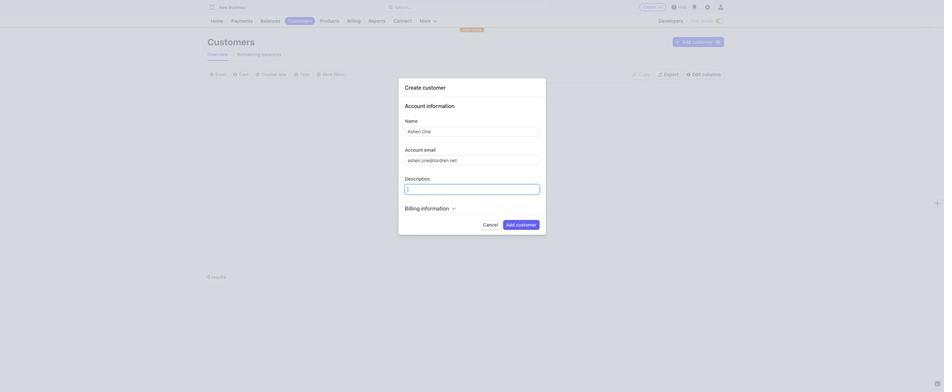 Task type: vqa. For each thing, say whether or not it's contained in the screenshot.
the leftmost 'Developers'
no



Task type: locate. For each thing, give the bounding box(es) containing it.
new business button
[[207, 3, 252, 12]]

2 or from the left
[[504, 175, 508, 181]]

0 vertical spatial account
[[405, 103, 425, 109]]

add up bill
[[400, 165, 412, 172]]

account email
[[405, 147, 436, 153]]

add left a
[[409, 205, 418, 211]]

0 horizontal spatial or
[[458, 175, 462, 181]]

created date
[[262, 72, 287, 77]]

mode
[[701, 18, 713, 24]]

2 account from the top
[[405, 147, 423, 153]]

description
[[405, 176, 430, 182]]

test
[[463, 28, 471, 32]]

Name text field
[[405, 127, 539, 137]]

add customer right svg image
[[682, 39, 713, 45]]

add inside add a test customer button
[[409, 205, 418, 211]]

or right off
[[458, 175, 462, 181]]

1 vertical spatial add customer
[[506, 222, 536, 228]]

svg image for copy
[[632, 73, 636, 77]]

information for billing information
[[421, 206, 449, 212]]

svg image left a
[[402, 206, 406, 210]]

billing for billing information
[[405, 206, 420, 212]]

0 horizontal spatial create
[[405, 85, 421, 91]]

test data
[[463, 28, 481, 32]]

email
[[424, 147, 436, 153]]

home link
[[207, 17, 227, 25]]

or right the invoices,
[[504, 175, 508, 181]]

off
[[451, 175, 457, 181]]

0 horizontal spatial add customer
[[506, 222, 536, 228]]

learn more
[[400, 190, 424, 195]]

1 vertical spatial create
[[405, 85, 421, 91]]

data
[[472, 28, 481, 32]]

add customer right cancel
[[506, 222, 536, 228]]

account up name
[[405, 103, 425, 109]]

1 vertical spatial svg image
[[402, 206, 406, 210]]

balances
[[262, 52, 281, 57]]

billing
[[347, 18, 361, 24], [405, 206, 420, 212]]

Description text field
[[405, 185, 539, 194]]

create up account information
[[405, 85, 421, 91]]

or
[[458, 175, 462, 181], [504, 175, 508, 181]]

test up one- on the left top
[[443, 165, 455, 172]]

date
[[278, 72, 287, 77]]

create up developers link
[[643, 5, 656, 10]]

more filters
[[323, 72, 345, 77]]

billing link
[[344, 17, 364, 25]]

0 vertical spatial information
[[427, 103, 455, 109]]

add customer inside button
[[506, 222, 536, 228]]

1 vertical spatial information
[[421, 206, 449, 212]]

information down the create customer
[[427, 103, 455, 109]]

add
[[682, 39, 691, 45], [400, 165, 412, 172], [409, 205, 418, 211], [506, 222, 515, 228]]

create button
[[639, 3, 666, 11]]

help button
[[669, 2, 689, 12]]

information down more
[[421, 206, 449, 212]]

create inside button
[[643, 5, 656, 10]]

0 vertical spatial test
[[443, 165, 455, 172]]

customer
[[692, 39, 713, 45], [423, 85, 446, 91], [457, 165, 486, 172], [432, 205, 453, 211], [516, 222, 536, 228]]

developers link
[[655, 17, 686, 25]]

name
[[405, 118, 418, 124]]

svg image
[[632, 73, 636, 77], [402, 206, 406, 210]]

1 horizontal spatial create
[[643, 5, 656, 10]]

0 vertical spatial create
[[643, 5, 656, 10]]

1 horizontal spatial billing
[[405, 206, 420, 212]]

create customer
[[405, 85, 446, 91]]

svg image for add a test customer
[[402, 206, 406, 210]]

tab list
[[207, 49, 724, 61]]

add right svg image
[[682, 39, 691, 45]]

customers
[[407, 175, 430, 181]]

0 horizontal spatial billing
[[347, 18, 361, 24]]

customers
[[288, 18, 312, 24], [207, 36, 255, 47]]

account for account email
[[405, 147, 423, 153]]

add right cancel
[[506, 222, 515, 228]]

svg image inside add a test customer button
[[402, 206, 406, 210]]

add customer button
[[503, 221, 539, 230]]

0 vertical spatial billing
[[347, 18, 361, 24]]

1 vertical spatial billing
[[405, 206, 420, 212]]

svg image inside 'copy' button
[[632, 73, 636, 77]]

edit
[[692, 72, 701, 77]]

billing left reports
[[347, 18, 361, 24]]

more inside button
[[420, 18, 431, 24]]

0 horizontal spatial more
[[323, 72, 332, 77]]

0 horizontal spatial test
[[423, 205, 431, 211]]

cancel
[[483, 222, 498, 228]]

toolbar
[[207, 71, 348, 79]]

0 horizontal spatial customers
[[207, 36, 255, 47]]

test right a
[[423, 205, 431, 211]]

search…
[[395, 5, 412, 10]]

account left email
[[405, 147, 423, 153]]

subscriptions.
[[400, 182, 430, 187]]

1 horizontal spatial more
[[420, 18, 431, 24]]

1 horizontal spatial add customer
[[682, 39, 713, 45]]

billing for billing
[[347, 18, 361, 24]]

1 horizontal spatial svg image
[[632, 73, 636, 77]]

filters
[[333, 72, 345, 77]]

test
[[443, 165, 455, 172], [423, 205, 431, 211]]

0 vertical spatial customers
[[288, 18, 312, 24]]

add card image
[[233, 73, 237, 77]]

remaining balances
[[237, 52, 281, 57]]

a
[[419, 205, 421, 211]]

1 vertical spatial test
[[423, 205, 431, 211]]

invoices,
[[484, 175, 503, 181]]

tab list containing overview
[[207, 49, 724, 61]]

0 vertical spatial more
[[420, 18, 431, 24]]

balances link
[[257, 17, 284, 25]]

more for more
[[420, 18, 431, 24]]

1 account from the top
[[405, 103, 425, 109]]

account
[[405, 103, 425, 109], [405, 147, 423, 153]]

more right add more filters icon
[[323, 72, 332, 77]]

customers up "overview"
[[207, 36, 255, 47]]

add customer
[[682, 39, 713, 45], [506, 222, 536, 228]]

more right connect
[[420, 18, 431, 24]]

billing down the learn more "link"
[[405, 206, 420, 212]]

customers left products
[[288, 18, 312, 24]]

learn more link
[[400, 189, 430, 196]]

remaining
[[237, 52, 260, 57]]

1 vertical spatial account
[[405, 147, 423, 153]]

connect
[[393, 18, 412, 24]]

columns
[[702, 72, 721, 77]]

information
[[427, 103, 455, 109], [421, 206, 449, 212]]

0 horizontal spatial svg image
[[402, 206, 406, 210]]

create for create
[[643, 5, 656, 10]]

svg image left copy
[[632, 73, 636, 77]]

connect link
[[390, 17, 415, 25]]

payments link
[[228, 17, 256, 25]]

1 horizontal spatial customers
[[288, 18, 312, 24]]

0 vertical spatial svg image
[[632, 73, 636, 77]]

create
[[643, 5, 656, 10], [405, 85, 421, 91]]

more
[[420, 18, 431, 24], [323, 72, 332, 77]]

1 vertical spatial more
[[323, 72, 332, 77]]

1 horizontal spatial or
[[504, 175, 508, 181]]



Task type: describe. For each thing, give the bounding box(es) containing it.
0
[[207, 275, 210, 280]]

add more filters image
[[317, 73, 321, 77]]

export
[[664, 72, 679, 77]]

remaining balances link
[[237, 49, 281, 61]]

first
[[429, 165, 442, 172]]

n
[[717, 39, 720, 44]]

edit columns
[[692, 72, 721, 77]]

new business
[[219, 5, 246, 10]]

products link
[[316, 17, 343, 25]]

type
[[300, 72, 309, 77]]

your
[[414, 165, 428, 172]]

help
[[678, 5, 687, 10]]

more for more filters
[[323, 72, 332, 77]]

overview
[[207, 52, 228, 57]]

add created date image
[[256, 73, 260, 77]]

copy
[[639, 72, 650, 77]]

add a test customer button
[[400, 204, 455, 213]]

one-
[[441, 175, 451, 181]]

add email image
[[210, 73, 214, 77]]

more button
[[416, 17, 441, 25]]

add your first test customer
[[400, 165, 486, 172]]

Account email email field
[[405, 156, 539, 166]]

results
[[212, 275, 226, 280]]

more
[[413, 190, 424, 195]]

home
[[211, 18, 223, 24]]

create for create customer
[[405, 85, 421, 91]]

cancel button
[[481, 221, 501, 230]]

card
[[239, 72, 248, 77]]

payments
[[231, 18, 253, 24]]

test mode
[[690, 18, 713, 24]]

business
[[229, 5, 246, 10]]

billing information
[[405, 206, 449, 212]]

with
[[431, 175, 440, 181]]

new
[[219, 5, 228, 10]]

customers link
[[285, 17, 315, 25]]

edit columns button
[[684, 70, 724, 79]]

overview link
[[207, 49, 228, 61]]

test inside button
[[423, 205, 431, 211]]

1 vertical spatial customers
[[207, 36, 255, 47]]

add a test customer
[[409, 205, 453, 211]]

account information
[[405, 103, 455, 109]]

add type image
[[294, 73, 298, 77]]

add inside add customer button
[[506, 222, 515, 228]]

bill customers with one-off or recurring invoices, or subscriptions.
[[400, 175, 508, 187]]

copy button
[[630, 70, 653, 79]]

reports link
[[365, 17, 389, 25]]

products
[[320, 18, 339, 24]]

developers
[[659, 18, 683, 24]]

learn
[[400, 190, 412, 195]]

account for account information
[[405, 103, 425, 109]]

email
[[216, 72, 226, 77]]

0 results
[[207, 275, 226, 280]]

information for account information
[[427, 103, 455, 109]]

recurring
[[464, 175, 483, 181]]

created
[[262, 72, 277, 77]]

test
[[690, 18, 700, 24]]

reports
[[368, 18, 386, 24]]

toolbar containing email
[[207, 71, 348, 79]]

0 vertical spatial add customer
[[682, 39, 713, 45]]

export button
[[655, 70, 681, 79]]

svg image
[[676, 40, 680, 44]]

1 or from the left
[[458, 175, 462, 181]]

1 horizontal spatial test
[[443, 165, 455, 172]]

balances
[[261, 18, 280, 24]]

Search… search field
[[385, 3, 546, 11]]

bill
[[400, 175, 406, 181]]



